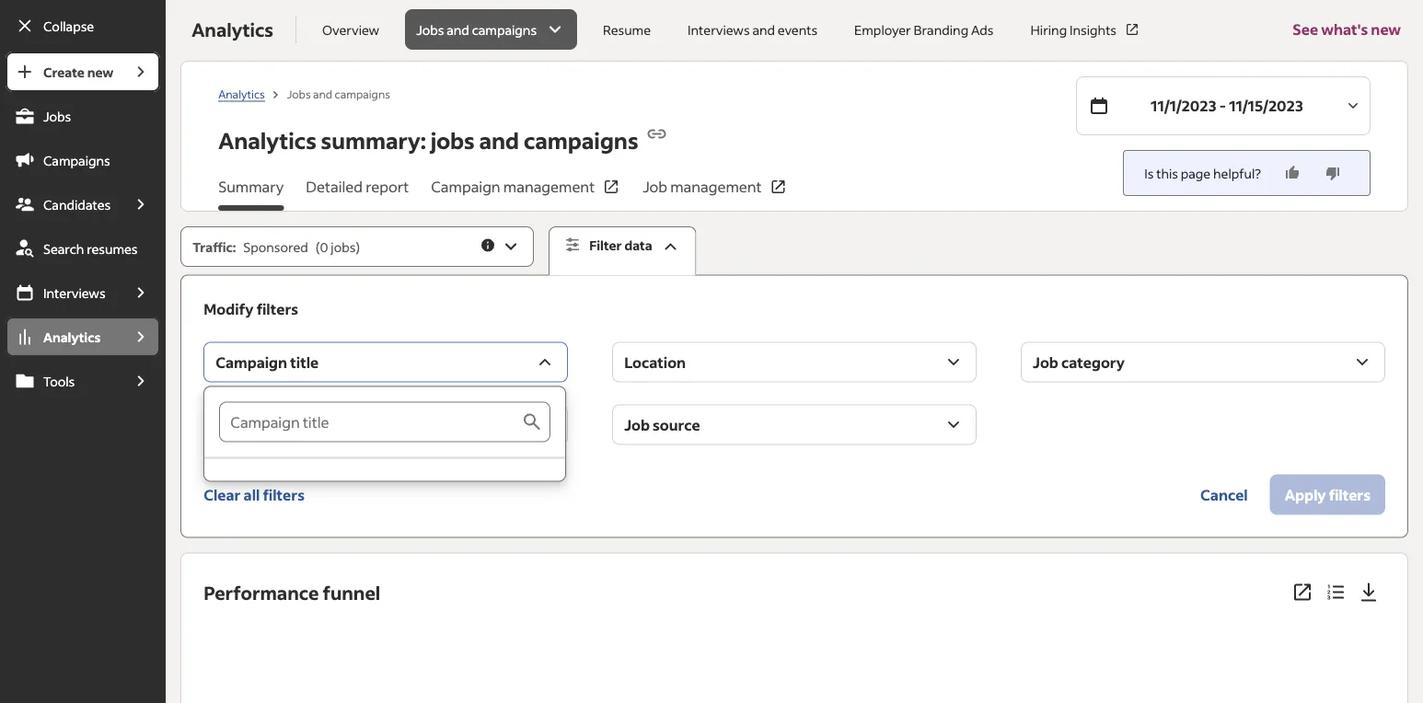 Task type: vqa. For each thing, say whether or not it's contained in the screenshot.
"Indeed"
no



Task type: describe. For each thing, give the bounding box(es) containing it.
candidates link
[[6, 184, 122, 225]]

employer
[[855, 21, 911, 38]]

overview
[[322, 21, 380, 38]]

job for job source
[[624, 415, 650, 434]]

campaign title list box
[[205, 387, 566, 481]]

campaigns link
[[6, 140, 160, 180]]

jobs link
[[6, 96, 160, 136]]

collapse
[[43, 17, 94, 34]]

what's
[[1321, 20, 1368, 39]]

search resumes
[[43, 240, 138, 257]]

campaign title
[[216, 353, 319, 372]]

hiring insights link
[[1020, 9, 1152, 50]]

0 horizontal spatial analytics link
[[6, 317, 122, 357]]

job for job category
[[1033, 353, 1059, 372]]

helpful?
[[1214, 165, 1261, 181]]

cancel
[[1201, 485, 1248, 504]]

page
[[1181, 165, 1211, 181]]

hiring
[[1031, 21, 1067, 38]]

see
[[1293, 20, 1319, 39]]

detailed
[[306, 177, 363, 196]]

tools
[[43, 373, 75, 389]]

analytics summary: jobs and campaigns
[[218, 126, 639, 155]]

funnel
[[323, 581, 381, 605]]

analytics inside analytics link
[[43, 329, 100, 345]]

clear all filters button
[[204, 475, 305, 515]]

job management link
[[643, 176, 788, 211]]

campaign management link
[[431, 176, 621, 211]]

this
[[1157, 165, 1178, 181]]

detailed report
[[306, 177, 409, 196]]

jobs inside button
[[416, 21, 444, 38]]

0
[[320, 238, 328, 255]]

job category
[[1033, 353, 1125, 372]]

11/1/2023 - 11/15/2023
[[1151, 96, 1304, 115]]

11/1/2023
[[1151, 96, 1217, 115]]

branding
[[914, 21, 969, 38]]

job management
[[643, 177, 762, 196]]

filter data button
[[549, 227, 697, 276]]

interviews and events link
[[677, 9, 829, 50]]

1 vertical spatial campaigns
[[335, 86, 390, 101]]

interviews for interviews and events
[[688, 21, 750, 38]]

events
[[778, 21, 818, 38]]

this page is helpful image
[[1284, 164, 1302, 182]]

this filters data based on the type of traffic a job received, not the sponsored status of the job itself. some jobs may receive both sponsored and organic traffic. combined view shows all traffic. image
[[480, 237, 496, 254]]

-
[[1220, 96, 1226, 115]]

resumes
[[87, 240, 138, 257]]

tools link
[[6, 361, 122, 401]]

export as csv image
[[1358, 582, 1380, 604]]

performance funnel
[[204, 581, 381, 605]]

view detailed report image
[[1292, 582, 1314, 604]]

traffic:
[[193, 238, 236, 255]]

hiring insights
[[1031, 21, 1117, 38]]

create new link
[[6, 52, 122, 92]]

report
[[366, 177, 409, 196]]

location
[[624, 353, 686, 372]]

is
[[1145, 165, 1154, 181]]

sponsored
[[243, 238, 308, 255]]

1 horizontal spatial analytics link
[[218, 86, 265, 102]]

job source
[[624, 415, 700, 434]]

table view image
[[1325, 582, 1347, 604]]

management for campaign management
[[504, 177, 595, 196]]

employer branding ads link
[[844, 9, 1005, 50]]

jobs and campaigns button
[[405, 9, 577, 50]]

job source button
[[612, 405, 977, 445]]

resume
[[603, 21, 651, 38]]

interviews and events
[[688, 21, 818, 38]]

(
[[316, 238, 320, 255]]



Task type: locate. For each thing, give the bounding box(es) containing it.
1 horizontal spatial jobs
[[431, 126, 475, 155]]

0 horizontal spatial campaign
[[216, 353, 287, 372]]

modify filters
[[204, 299, 298, 318]]

1 vertical spatial campaign
[[216, 353, 287, 372]]

1 management from the left
[[504, 177, 595, 196]]

job left category
[[1033, 353, 1059, 372]]

resume link
[[592, 9, 662, 50]]

0 horizontal spatial new
[[87, 64, 113, 80]]

detailed report link
[[306, 176, 409, 211]]

management for job management
[[671, 177, 762, 196]]

filters right "all"
[[263, 485, 305, 504]]

filters inside clear all filters button
[[263, 485, 305, 504]]

interviews for interviews
[[43, 285, 106, 301]]

overview link
[[311, 9, 391, 50]]

0 vertical spatial new
[[1371, 20, 1401, 39]]

1 horizontal spatial jobs
[[287, 86, 311, 101]]

analytics
[[192, 17, 273, 41], [218, 86, 265, 101], [218, 126, 317, 155], [43, 329, 100, 345]]

create
[[43, 64, 85, 80]]

title
[[290, 353, 319, 372]]

campaign
[[431, 177, 501, 196], [216, 353, 287, 372]]

1 horizontal spatial campaign
[[431, 177, 501, 196]]

interviews left events
[[688, 21, 750, 38]]

traffic: sponsored ( 0 jobs )
[[193, 238, 360, 255]]

1 vertical spatial new
[[87, 64, 113, 80]]

and inside button
[[447, 21, 469, 38]]

search resumes link
[[6, 228, 160, 269]]

insights
[[1070, 21, 1117, 38]]

0 vertical spatial jobs
[[416, 21, 444, 38]]

job for job management
[[643, 177, 668, 196]]

job inside "link"
[[643, 177, 668, 196]]

cancel button
[[1186, 475, 1263, 515]]

create new
[[43, 64, 113, 80]]

jobs and campaigns
[[416, 21, 537, 38], [287, 86, 390, 101]]

0 vertical spatial jobs
[[431, 126, 475, 155]]

0 vertical spatial campaigns
[[472, 21, 537, 38]]

clear all filters
[[204, 485, 305, 504]]

new right create
[[87, 64, 113, 80]]

0 vertical spatial analytics link
[[218, 86, 265, 102]]

0 vertical spatial jobs and campaigns
[[416, 21, 537, 38]]

11/15/2023
[[1229, 96, 1304, 115]]

management inside "link"
[[671, 177, 762, 196]]

1 horizontal spatial management
[[671, 177, 762, 196]]

campaign title button
[[204, 342, 568, 383]]

campaign left title
[[216, 353, 287, 372]]

jobs
[[416, 21, 444, 38], [287, 86, 311, 101], [43, 108, 71, 124]]

interviews inside menu bar
[[43, 285, 106, 301]]

1 vertical spatial jobs and campaigns
[[287, 86, 390, 101]]

menu bar containing create new
[[0, 52, 166, 703]]

campaign inside "popup button"
[[216, 353, 287, 372]]

0 vertical spatial interviews
[[688, 21, 750, 38]]

job
[[643, 177, 668, 196], [1033, 353, 1059, 372], [624, 415, 650, 434]]

menu bar
[[0, 52, 166, 703]]

1 vertical spatial analytics link
[[6, 317, 122, 357]]

jobs up campaign management
[[431, 126, 475, 155]]

campaign for campaign management
[[431, 177, 501, 196]]

filter data
[[589, 237, 653, 254]]

collapse button
[[6, 6, 160, 46]]

search
[[43, 240, 84, 257]]

interviews link
[[6, 273, 122, 313]]

source
[[653, 415, 700, 434]]

0 horizontal spatial jobs and campaigns
[[287, 86, 390, 101]]

job category button
[[1021, 342, 1386, 383]]

0 vertical spatial campaign
[[431, 177, 501, 196]]

location button
[[612, 342, 977, 383]]

candidates
[[43, 196, 111, 213]]

2 vertical spatial campaigns
[[524, 126, 639, 155]]

data
[[625, 237, 653, 254]]

filters
[[257, 299, 298, 318], [263, 485, 305, 504]]

is this page helpful?
[[1145, 165, 1261, 181]]

campaign for campaign title
[[216, 353, 287, 372]]

1 vertical spatial jobs
[[331, 238, 356, 255]]

campaigns
[[472, 21, 537, 38], [335, 86, 390, 101], [524, 126, 639, 155]]

show shareable url image
[[646, 123, 668, 145]]

2 horizontal spatial jobs
[[416, 21, 444, 38]]

0 horizontal spatial jobs
[[331, 238, 356, 255]]

0 horizontal spatial interviews
[[43, 285, 106, 301]]

analytics link
[[218, 86, 265, 102], [6, 317, 122, 357]]

0 vertical spatial filters
[[257, 299, 298, 318]]

filter
[[589, 237, 622, 254]]

modify
[[204, 299, 254, 318]]

Campaign title field
[[219, 402, 521, 443]]

)
[[356, 238, 360, 255]]

1 vertical spatial job
[[1033, 353, 1059, 372]]

ads
[[971, 21, 994, 38]]

filters right modify
[[257, 299, 298, 318]]

2 vertical spatial job
[[624, 415, 650, 434]]

new right what's
[[1371, 20, 1401, 39]]

0 horizontal spatial management
[[504, 177, 595, 196]]

this page is not helpful image
[[1324, 164, 1342, 182]]

job left source
[[624, 415, 650, 434]]

1 horizontal spatial jobs and campaigns
[[416, 21, 537, 38]]

2 vertical spatial jobs
[[43, 108, 71, 124]]

and
[[447, 21, 469, 38], [753, 21, 775, 38], [313, 86, 333, 101], [479, 126, 519, 155]]

summary:
[[321, 126, 426, 155]]

summary link
[[218, 176, 284, 211]]

0 vertical spatial job
[[643, 177, 668, 196]]

campaign down analytics summary: jobs and campaigns
[[431, 177, 501, 196]]

see what's new
[[1293, 20, 1401, 39]]

1 vertical spatial jobs
[[287, 86, 311, 101]]

1 vertical spatial interviews
[[43, 285, 106, 301]]

campaigns inside button
[[472, 21, 537, 38]]

campaigns
[[43, 152, 110, 168]]

performance
[[204, 581, 319, 605]]

see what's new button
[[1293, 0, 1401, 61]]

management
[[504, 177, 595, 196], [671, 177, 762, 196]]

jobs and campaigns inside "jobs and campaigns" button
[[416, 21, 537, 38]]

2 management from the left
[[671, 177, 762, 196]]

clear
[[204, 485, 241, 504]]

1 horizontal spatial interviews
[[688, 21, 750, 38]]

new inside button
[[1371, 20, 1401, 39]]

1 horizontal spatial new
[[1371, 20, 1401, 39]]

jobs
[[431, 126, 475, 155], [331, 238, 356, 255]]

1 vertical spatial filters
[[263, 485, 305, 504]]

interviews
[[688, 21, 750, 38], [43, 285, 106, 301]]

job down show shareable url 'image'
[[643, 177, 668, 196]]

campaign management
[[431, 177, 595, 196]]

jobs right 0
[[331, 238, 356, 255]]

employer branding ads
[[855, 21, 994, 38]]

interviews down the search resumes link
[[43, 285, 106, 301]]

category
[[1062, 353, 1125, 372]]

all
[[244, 485, 260, 504]]

summary
[[218, 177, 284, 196]]

0 horizontal spatial jobs
[[43, 108, 71, 124]]



